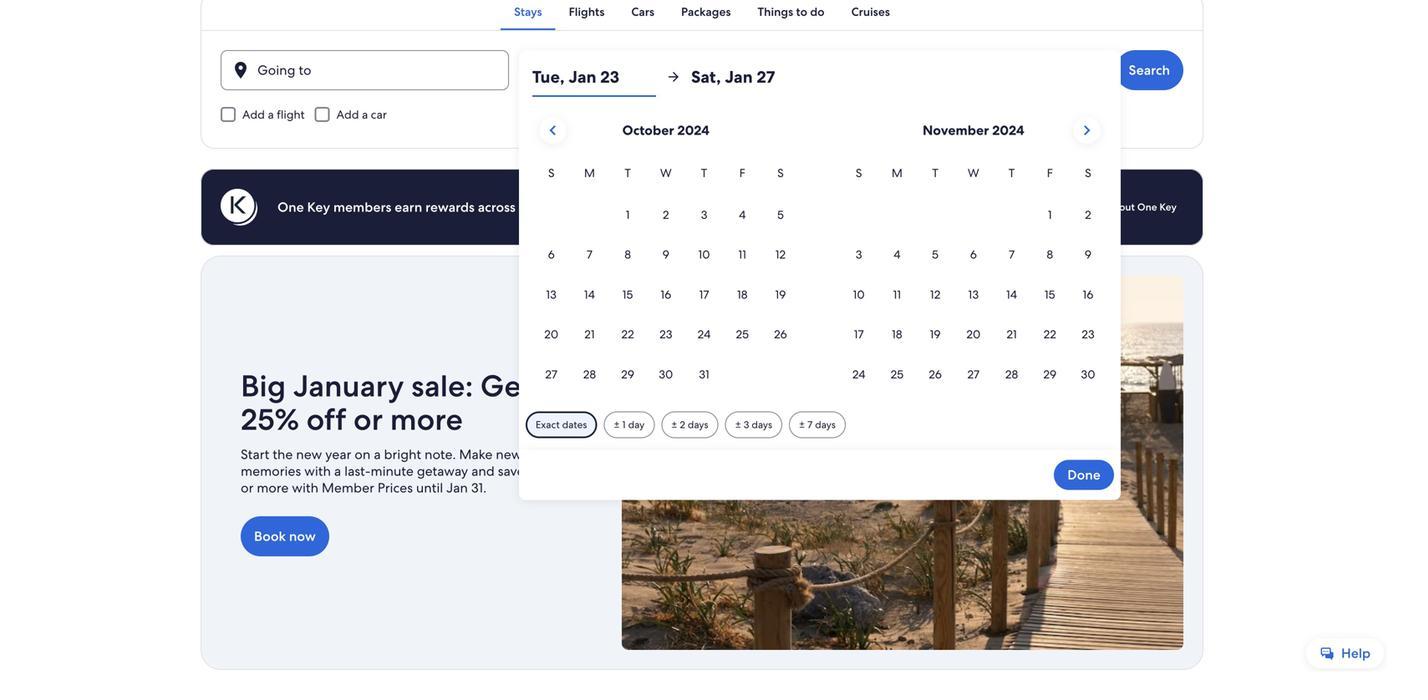 Task type: locate. For each thing, give the bounding box(es) containing it.
± right day
[[671, 418, 677, 431]]

1 s from the left
[[548, 165, 555, 181]]

0 horizontal spatial 24 button
[[685, 315, 723, 353]]

14
[[584, 287, 595, 302], [1006, 287, 1017, 302]]

2 days from the left
[[752, 418, 772, 431]]

and
[[651, 199, 674, 216], [471, 463, 495, 480]]

13 button
[[532, 275, 570, 314], [954, 275, 993, 314]]

1 horizontal spatial 24
[[852, 367, 866, 382]]

20
[[544, 327, 558, 342], [966, 327, 981, 342]]

7 button
[[570, 235, 609, 274], [993, 235, 1031, 274]]

8
[[625, 247, 631, 262], [1047, 247, 1053, 262]]

23 inside tue, jan 23 button
[[600, 66, 619, 88]]

0 vertical spatial 17
[[699, 287, 709, 302]]

30 button
[[647, 355, 685, 393], [1069, 355, 1107, 393]]

8 button
[[609, 235, 647, 274], [1031, 235, 1069, 274]]

2 9 from the left
[[1085, 247, 1092, 262]]

0 horizontal spatial 19 button
[[762, 275, 800, 314]]

0 horizontal spatial 14 button
[[570, 275, 609, 314]]

19 for bottom 19 button
[[930, 327, 941, 342]]

6 inside the november 2024 element
[[970, 247, 977, 262]]

3 days from the left
[[815, 418, 836, 431]]

search button
[[1115, 50, 1184, 90]]

2 22 from the left
[[1044, 327, 1056, 342]]

0 vertical spatial 26
[[774, 327, 787, 342]]

1 f from the left
[[739, 165, 745, 181]]

1 left learn on the right top of the page
[[1048, 207, 1052, 222]]

1 horizontal spatial 27 button
[[954, 355, 993, 393]]

cars link
[[618, 0, 668, 30]]

6 inside october 2024 element
[[548, 247, 555, 262]]

1 horizontal spatial 20 button
[[954, 315, 993, 353]]

0 vertical spatial 25%
[[241, 400, 299, 439]]

± for ± 7 days
[[799, 418, 805, 431]]

2 14 from the left
[[1006, 287, 1017, 302]]

2 13 from the left
[[968, 287, 979, 302]]

2 15 button from the left
[[1031, 275, 1069, 314]]

1 horizontal spatial 13
[[968, 287, 979, 302]]

3 for leftmost 3 'button'
[[701, 207, 707, 222]]

0 horizontal spatial 13
[[546, 287, 557, 302]]

key right about
[[1160, 201, 1177, 214]]

10
[[698, 247, 710, 262], [853, 287, 865, 302]]

2 2 button from the left
[[1069, 196, 1107, 234]]

0 horizontal spatial 15 button
[[609, 275, 647, 314]]

± right ± 2 days
[[735, 418, 741, 431]]

1 for october 2024
[[626, 207, 630, 222]]

0 horizontal spatial 17 button
[[685, 275, 723, 314]]

1 horizontal spatial 30
[[1081, 367, 1095, 382]]

1 28 from the left
[[583, 367, 596, 382]]

0 horizontal spatial 27 button
[[532, 355, 570, 393]]

22
[[621, 327, 634, 342], [1044, 327, 1056, 342]]

0 horizontal spatial 24
[[698, 327, 711, 342]]

1 vertical spatial 11 button
[[878, 275, 916, 314]]

0 horizontal spatial 12 button
[[762, 235, 800, 274]]

1 16 from the left
[[661, 287, 671, 302]]

1 w from the left
[[660, 165, 672, 181]]

15 inside the november 2024 element
[[1045, 287, 1055, 302]]

18 inside the november 2024 element
[[892, 327, 902, 342]]

1 vertical spatial 3
[[856, 247, 862, 262]]

9 inside october 2024 element
[[663, 247, 669, 262]]

2 15 from the left
[[1045, 287, 1055, 302]]

1 vertical spatial 4 button
[[878, 235, 916, 274]]

28 button
[[570, 355, 609, 393], [993, 355, 1031, 393]]

2 1 button from the left
[[1031, 196, 1069, 234]]

days
[[688, 418, 708, 431], [752, 418, 772, 431], [815, 418, 836, 431]]

0 horizontal spatial 12
[[775, 247, 786, 262]]

1 horizontal spatial 5 button
[[916, 235, 954, 274]]

1 horizontal spatial 21 button
[[993, 315, 1031, 353]]

1 horizontal spatial 26
[[929, 367, 942, 382]]

23
[[600, 66, 619, 88], [580, 68, 595, 86], [660, 327, 672, 342], [1082, 327, 1095, 342]]

2 7 button from the left
[[993, 235, 1031, 274]]

17 inside the november 2024 element
[[854, 327, 864, 342]]

3 inside october 2024 element
[[701, 207, 707, 222]]

10 inside the november 2024 element
[[853, 287, 865, 302]]

1 14 from the left
[[584, 287, 595, 302]]

2 right day
[[680, 418, 685, 431]]

m inside october 2024 element
[[584, 165, 595, 181]]

13
[[546, 287, 557, 302], [968, 287, 979, 302]]

and left vrbo
[[651, 199, 674, 216]]

± for ± 2 days
[[671, 418, 677, 431]]

1 horizontal spatial 6
[[970, 247, 977, 262]]

16 for second 16 button
[[1083, 287, 1094, 302]]

7 inside the november 2024 element
[[1009, 247, 1015, 262]]

1 horizontal spatial add
[[336, 107, 359, 122]]

a left the car
[[362, 107, 368, 122]]

27
[[757, 66, 775, 88], [632, 68, 646, 86], [545, 367, 558, 382], [967, 367, 980, 382]]

0 vertical spatial 3 button
[[685, 196, 723, 234]]

7 inside october 2024 element
[[587, 247, 593, 262]]

with
[[304, 463, 331, 480], [292, 479, 318, 497]]

3 s from the left
[[856, 165, 862, 181]]

29 button
[[609, 355, 647, 393], [1031, 355, 1069, 393]]

12 for the left 12 button
[[775, 247, 786, 262]]

14 inside the november 2024 element
[[1006, 287, 1017, 302]]

26 inside the november 2024 element
[[929, 367, 942, 382]]

1 6 button from the left
[[532, 235, 570, 274]]

29
[[621, 367, 634, 382], [1043, 367, 1057, 382]]

w inside the november 2024 element
[[968, 165, 979, 181]]

0 vertical spatial or
[[353, 400, 383, 439]]

0 vertical spatial 5 button
[[762, 196, 800, 234]]

15 inside october 2024 element
[[622, 287, 633, 302]]

19 button
[[762, 275, 800, 314], [916, 315, 954, 353]]

13 for the 13 button in the november 2024 element
[[968, 287, 979, 302]]

1 horizontal spatial 6 button
[[954, 235, 993, 274]]

1 horizontal spatial one
[[1137, 201, 1157, 214]]

m for october 2024
[[584, 165, 595, 181]]

0 vertical spatial 18 button
[[723, 275, 762, 314]]

0 vertical spatial 25
[[736, 327, 749, 342]]

1 horizontal spatial 1 button
[[1031, 196, 1069, 234]]

1 horizontal spatial 19 button
[[916, 315, 954, 353]]

1 inside the november 2024 element
[[1048, 207, 1052, 222]]

1 8 from the left
[[625, 247, 631, 262]]

1 15 from the left
[[622, 287, 633, 302]]

0 horizontal spatial 13 button
[[532, 275, 570, 314]]

12 inside the november 2024 element
[[930, 287, 941, 302]]

2 ± from the left
[[671, 418, 677, 431]]

29 for 1st 29 button from right
[[1043, 367, 1057, 382]]

2024 for november 2024
[[992, 122, 1024, 139]]

to
[[796, 4, 807, 19]]

1 15 button from the left
[[609, 275, 647, 314]]

f inside october 2024 element
[[739, 165, 745, 181]]

days for ± 3 days
[[752, 418, 772, 431]]

0 horizontal spatial 29
[[621, 367, 634, 382]]

1 horizontal spatial 12 button
[[916, 275, 954, 314]]

18 inside october 2024 element
[[737, 287, 748, 302]]

1 button left learn on the right top of the page
[[1031, 196, 1069, 234]]

17
[[699, 287, 709, 302], [854, 327, 864, 342]]

search
[[1129, 61, 1170, 79]]

9 button down vrbo
[[647, 235, 685, 274]]

1 29 from the left
[[621, 367, 634, 382]]

w for november
[[968, 165, 979, 181]]

-
[[598, 68, 604, 86]]

key left members
[[307, 199, 330, 216]]

cars
[[631, 4, 654, 19]]

2 inside the november 2024 element
[[1085, 207, 1091, 222]]

make
[[459, 446, 493, 463]]

add for add a car
[[336, 107, 359, 122]]

15 for 1st 15 button from right
[[1045, 287, 1055, 302]]

23 button inside the november 2024 element
[[1069, 315, 1107, 353]]

2 29 button from the left
[[1031, 355, 1069, 393]]

1 button left vrbo
[[609, 196, 647, 234]]

w inside october 2024 element
[[660, 165, 672, 181]]

1 21 button from the left
[[570, 315, 609, 353]]

3 inside the november 2024 element
[[856, 247, 862, 262]]

0 horizontal spatial 7 button
[[570, 235, 609, 274]]

13 button inside the november 2024 element
[[954, 275, 993, 314]]

2 s from the left
[[777, 165, 784, 181]]

13 inside the november 2024 element
[[968, 287, 979, 302]]

w down october 2024
[[660, 165, 672, 181]]

1 m from the left
[[584, 165, 595, 181]]

1 vertical spatial 18
[[892, 327, 902, 342]]

0 horizontal spatial 17
[[699, 287, 709, 302]]

1 inside october 2024 element
[[626, 207, 630, 222]]

t down november
[[932, 165, 939, 181]]

1 21 from the left
[[584, 327, 595, 342]]

26 button
[[762, 315, 800, 353], [916, 355, 954, 393]]

1 vertical spatial 24
[[852, 367, 866, 382]]

1 2 button from the left
[[647, 196, 685, 234]]

1 days from the left
[[688, 418, 708, 431]]

days down 31
[[688, 418, 708, 431]]

tab list
[[201, 0, 1204, 30]]

22 button
[[609, 315, 647, 353], [1031, 315, 1069, 353]]

things to do
[[758, 4, 825, 19]]

25% right save
[[528, 463, 553, 480]]

9 button
[[647, 235, 685, 274], [1069, 235, 1107, 274]]

25 button
[[723, 315, 762, 353], [878, 355, 916, 393]]

3 ± from the left
[[735, 418, 741, 431]]

2 for november 2024
[[1085, 207, 1091, 222]]

1 6 from the left
[[548, 247, 555, 262]]

1 horizontal spatial new
[[496, 446, 522, 463]]

19
[[775, 287, 786, 302], [930, 327, 941, 342]]

17 for 17 button within the the november 2024 element
[[854, 327, 864, 342]]

1 horizontal spatial 16 button
[[1069, 275, 1107, 314]]

m
[[584, 165, 595, 181], [892, 165, 903, 181]]

and left save
[[471, 463, 495, 480]]

or
[[353, 400, 383, 439], [241, 479, 254, 497]]

with right the
[[304, 463, 331, 480]]

note.
[[425, 446, 456, 463]]

1 horizontal spatial 19
[[930, 327, 941, 342]]

new
[[296, 446, 322, 463], [496, 446, 522, 463]]

1 horizontal spatial w
[[968, 165, 979, 181]]

5 button inside october 2024 element
[[762, 196, 800, 234]]

16
[[661, 287, 671, 302], [1083, 287, 1094, 302]]

1 13 button from the left
[[532, 275, 570, 314]]

0 vertical spatial 11
[[738, 247, 746, 262]]

one
[[277, 199, 304, 216], [1137, 201, 1157, 214]]

more up note.
[[390, 400, 463, 439]]

0 horizontal spatial 9
[[663, 247, 669, 262]]

12 inside october 2024 element
[[775, 247, 786, 262]]

2 f from the left
[[1047, 165, 1053, 181]]

6 for 2nd 6 button from the left
[[970, 247, 977, 262]]

add left the car
[[336, 107, 359, 122]]

1 t from the left
[[625, 165, 631, 181]]

1 vertical spatial 4
[[894, 247, 901, 262]]

0 vertical spatial 25 button
[[723, 315, 762, 353]]

tue, jan 23
[[532, 66, 619, 88]]

0 vertical spatial 12 button
[[762, 235, 800, 274]]

19 inside the november 2024 element
[[930, 327, 941, 342]]

0 vertical spatial 24 button
[[685, 315, 723, 353]]

25% up the
[[241, 400, 299, 439]]

1 30 button from the left
[[647, 355, 685, 393]]

2 left vrbo
[[663, 207, 669, 222]]

1 horizontal spatial 17 button
[[840, 315, 878, 353]]

7 for first 7 'button' from the right
[[1009, 247, 1015, 262]]

1 horizontal spatial 8 button
[[1031, 235, 1069, 274]]

13 inside october 2024 element
[[546, 287, 557, 302]]

1 horizontal spatial 3 button
[[840, 235, 878, 274]]

a
[[268, 107, 274, 122], [362, 107, 368, 122], [374, 446, 381, 463], [334, 463, 341, 480]]

2 inside october 2024 element
[[663, 207, 669, 222]]

dates
[[562, 418, 587, 431]]

2024 right november
[[992, 122, 1024, 139]]

jan inside 'big january sale: get 25% off or more start the new year on a bright note. make new memories with a last-minute getaway and save 25% or more with member prices until jan 31.'
[[446, 479, 468, 497]]

2024
[[677, 122, 710, 139], [992, 122, 1024, 139]]

15
[[622, 287, 633, 302], [1045, 287, 1055, 302]]

6
[[548, 247, 555, 262], [970, 247, 977, 262]]

1
[[626, 207, 630, 222], [1048, 207, 1052, 222], [622, 418, 626, 431]]

rewards
[[425, 199, 475, 216]]

11
[[738, 247, 746, 262], [893, 287, 901, 302]]

23 inside october 2024 element
[[660, 327, 672, 342]]

2 2024 from the left
[[992, 122, 1024, 139]]

or down start
[[241, 479, 254, 497]]

1 horizontal spatial days
[[752, 418, 772, 431]]

1 9 from the left
[[663, 247, 669, 262]]

29 inside october 2024 element
[[621, 367, 634, 382]]

± right the ± 3 days
[[799, 418, 805, 431]]

1 30 from the left
[[659, 367, 673, 382]]

1 horizontal spatial 11
[[893, 287, 901, 302]]

2 horizontal spatial 7
[[1009, 247, 1015, 262]]

0 horizontal spatial one
[[277, 199, 304, 216]]

book now
[[254, 528, 316, 545]]

9
[[663, 247, 669, 262], [1085, 247, 1092, 262]]

2 29 from the left
[[1043, 367, 1057, 382]]

0 horizontal spatial 5
[[777, 207, 784, 222]]

1 horizontal spatial 28 button
[[993, 355, 1031, 393]]

2 left about
[[1085, 207, 1091, 222]]

0 horizontal spatial 29 button
[[609, 355, 647, 393]]

1 vertical spatial 12
[[930, 287, 941, 302]]

a left 'flight'
[[268, 107, 274, 122]]

17 for 17 button in the october 2024 element
[[699, 287, 709, 302]]

t up hotels.com, at the top left
[[625, 165, 631, 181]]

2 30 button from the left
[[1069, 355, 1107, 393]]

27 button
[[532, 355, 570, 393], [954, 355, 993, 393]]

± left day
[[614, 418, 620, 431]]

0 horizontal spatial f
[[739, 165, 745, 181]]

one left members
[[277, 199, 304, 216]]

1 vertical spatial 11
[[893, 287, 901, 302]]

w for october
[[660, 165, 672, 181]]

previous month image
[[543, 120, 563, 140]]

± 3 days
[[735, 418, 772, 431]]

2 vertical spatial 3
[[744, 418, 749, 431]]

2 28 from the left
[[1005, 367, 1018, 382]]

member
[[322, 479, 374, 497]]

1 13 from the left
[[546, 287, 557, 302]]

16 inside the november 2024 element
[[1083, 287, 1094, 302]]

12
[[775, 247, 786, 262], [930, 287, 941, 302]]

0 horizontal spatial 2024
[[677, 122, 710, 139]]

1 2024 from the left
[[677, 122, 710, 139]]

26 inside october 2024 element
[[774, 327, 787, 342]]

1 vertical spatial and
[[471, 463, 495, 480]]

memories
[[241, 463, 301, 480]]

1 left vrbo
[[626, 207, 630, 222]]

1 vertical spatial 5 button
[[916, 235, 954, 274]]

2 m from the left
[[892, 165, 903, 181]]

1 1 button from the left
[[609, 196, 647, 234]]

f
[[739, 165, 745, 181], [1047, 165, 1053, 181]]

17 button
[[685, 275, 723, 314], [840, 315, 878, 353]]

one right about
[[1137, 201, 1157, 214]]

learn about one key link
[[1073, 194, 1184, 221]]

25%
[[241, 400, 299, 439], [528, 463, 553, 480]]

2 13 button from the left
[[954, 275, 993, 314]]

5
[[777, 207, 784, 222], [932, 247, 939, 262]]

2 21 from the left
[[1007, 327, 1017, 342]]

1 vertical spatial 10
[[853, 287, 865, 302]]

0 vertical spatial 10 button
[[685, 235, 723, 274]]

more down the
[[257, 479, 289, 497]]

3 button
[[685, 196, 723, 234], [840, 235, 878, 274]]

1 ± from the left
[[614, 418, 620, 431]]

1 14 button from the left
[[570, 275, 609, 314]]

1 22 from the left
[[621, 327, 634, 342]]

days right the ± 3 days
[[815, 418, 836, 431]]

19 for the top 19 button
[[775, 287, 786, 302]]

4 t from the left
[[1009, 165, 1015, 181]]

30 inside october 2024 element
[[659, 367, 673, 382]]

24 inside october 2024 element
[[698, 327, 711, 342]]

0 vertical spatial 26 button
[[762, 315, 800, 353]]

16 inside october 2024 element
[[661, 287, 671, 302]]

days for ± 7 days
[[815, 418, 836, 431]]

2 23 button from the left
[[1069, 315, 1107, 353]]

3 for the bottommost 3 'button'
[[856, 247, 862, 262]]

1 horizontal spatial 21
[[1007, 327, 1017, 342]]

application
[[532, 110, 1107, 395]]

1 add from the left
[[242, 107, 265, 122]]

24 inside the november 2024 element
[[852, 367, 866, 382]]

8 inside the november 2024 element
[[1047, 247, 1053, 262]]

0 horizontal spatial 16
[[661, 287, 671, 302]]

0 horizontal spatial 20 button
[[532, 315, 570, 353]]

10 button
[[685, 235, 723, 274], [840, 275, 878, 314]]

add left 'flight'
[[242, 107, 265, 122]]

new right make
[[496, 446, 522, 463]]

9 button down learn on the right top of the page
[[1069, 235, 1107, 274]]

0 horizontal spatial 26 button
[[762, 315, 800, 353]]

1 horizontal spatial f
[[1047, 165, 1053, 181]]

w down november 2024
[[968, 165, 979, 181]]

6 for second 6 button from right
[[548, 247, 555, 262]]

18 for 18 button to the right
[[892, 327, 902, 342]]

24 button
[[685, 315, 723, 353], [840, 355, 878, 393]]

4 ± from the left
[[799, 418, 805, 431]]

2 16 from the left
[[1083, 287, 1094, 302]]

1 horizontal spatial 24 button
[[840, 355, 878, 393]]

with down the
[[292, 479, 318, 497]]

19 inside october 2024 element
[[775, 287, 786, 302]]

t down november 2024
[[1009, 165, 1015, 181]]

2 20 button from the left
[[954, 315, 993, 353]]

2 horizontal spatial days
[[815, 418, 836, 431]]

29 inside the november 2024 element
[[1043, 367, 1057, 382]]

23 button
[[647, 315, 685, 353], [1069, 315, 1107, 353]]

4 button
[[723, 196, 762, 234], [878, 235, 916, 274]]

17 inside october 2024 element
[[699, 287, 709, 302]]

0 horizontal spatial 4
[[739, 207, 746, 222]]

big january sale: get 25% off or more start the new year on a bright note. make new memories with a last-minute getaway and save 25% or more with member prices until jan 31.
[[241, 367, 553, 497]]

or up on
[[353, 400, 383, 439]]

0 vertical spatial 11 button
[[723, 235, 762, 274]]

2 6 from the left
[[970, 247, 977, 262]]

days left ± 7 days
[[752, 418, 772, 431]]

2 add from the left
[[336, 107, 359, 122]]

2 button for november 2024
[[1069, 196, 1107, 234]]

15 for second 15 button from right
[[622, 287, 633, 302]]

f inside the november 2024 element
[[1047, 165, 1053, 181]]

± 1 day
[[614, 418, 645, 431]]

9 inside the november 2024 element
[[1085, 247, 1092, 262]]

18 button
[[723, 275, 762, 314], [878, 315, 916, 353]]

15 button
[[609, 275, 647, 314], [1031, 275, 1069, 314]]

0 vertical spatial 5
[[777, 207, 784, 222]]

1 horizontal spatial 25%
[[528, 463, 553, 480]]

25
[[736, 327, 749, 342], [891, 367, 904, 382]]

new right the
[[296, 446, 322, 463]]

2 8 from the left
[[1047, 247, 1053, 262]]

0 horizontal spatial and
[[471, 463, 495, 480]]

0 horizontal spatial 20
[[544, 327, 558, 342]]

2 w from the left
[[968, 165, 979, 181]]

1 horizontal spatial 25 button
[[878, 355, 916, 393]]

2 30 from the left
[[1081, 367, 1095, 382]]

0 vertical spatial 18
[[737, 287, 748, 302]]

18 for the leftmost 18 button
[[737, 287, 748, 302]]

1 horizontal spatial 8
[[1047, 247, 1053, 262]]

t up vrbo
[[701, 165, 707, 181]]

on
[[355, 446, 371, 463]]

13 for the 13 button inside october 2024 element
[[546, 287, 557, 302]]

2 new from the left
[[496, 446, 522, 463]]

13 button inside october 2024 element
[[532, 275, 570, 314]]

add a car
[[336, 107, 387, 122]]

2024 right october
[[677, 122, 710, 139]]

18
[[737, 287, 748, 302], [892, 327, 902, 342]]

0 vertical spatial more
[[390, 400, 463, 439]]

0 vertical spatial 24
[[698, 327, 711, 342]]

tab list containing stays
[[201, 0, 1204, 30]]

0 vertical spatial 12
[[775, 247, 786, 262]]



Task type: describe. For each thing, give the bounding box(es) containing it.
packages link
[[668, 0, 744, 30]]

jan 23 - jan 27
[[556, 68, 646, 86]]

17 button inside october 2024 element
[[685, 275, 723, 314]]

0 horizontal spatial 11 button
[[723, 235, 762, 274]]

stays
[[514, 4, 542, 19]]

1 horizontal spatial 26 button
[[916, 355, 954, 393]]

directional image
[[666, 69, 681, 84]]

one key members earn rewards across expedia, hotels.com, and vrbo
[[277, 199, 707, 216]]

m for november 2024
[[892, 165, 903, 181]]

1 7 button from the left
[[570, 235, 609, 274]]

1 8 button from the left
[[609, 235, 647, 274]]

2 14 button from the left
[[993, 275, 1031, 314]]

save
[[498, 463, 524, 480]]

application containing october 2024
[[532, 110, 1107, 395]]

2 t from the left
[[701, 165, 707, 181]]

1 20 button from the left
[[532, 315, 570, 353]]

add a flight
[[242, 107, 305, 122]]

2 6 button from the left
[[954, 235, 993, 274]]

stays link
[[501, 0, 555, 30]]

4 for rightmost the 4 button
[[894, 247, 901, 262]]

november
[[923, 122, 989, 139]]

1 horizontal spatial 4 button
[[878, 235, 916, 274]]

26 for top 26 button
[[774, 327, 787, 342]]

1 vertical spatial 3 button
[[840, 235, 878, 274]]

exact
[[536, 418, 560, 431]]

± 2 days
[[671, 418, 708, 431]]

last-
[[344, 463, 371, 480]]

9 for second the "9" "button"
[[1085, 247, 1092, 262]]

24 for bottom 24 'button'
[[852, 367, 866, 382]]

until
[[416, 479, 443, 497]]

october 2024 element
[[532, 164, 800, 395]]

5 button inside the november 2024 element
[[916, 235, 954, 274]]

2 20 from the left
[[966, 327, 981, 342]]

earn
[[395, 199, 422, 216]]

bright
[[384, 446, 421, 463]]

book
[[254, 528, 286, 545]]

sat, jan 27
[[691, 66, 775, 88]]

23 inside jan 23 - jan 27 button
[[580, 68, 595, 86]]

9 for 2nd the "9" "button" from right
[[663, 247, 669, 262]]

2 for october 2024
[[663, 207, 669, 222]]

31 button
[[685, 355, 723, 393]]

sale:
[[411, 367, 473, 406]]

2 button for october 2024
[[647, 196, 685, 234]]

now
[[289, 528, 316, 545]]

1 vertical spatial 25 button
[[878, 355, 916, 393]]

27 inside the november 2024 element
[[967, 367, 980, 382]]

learn
[[1080, 201, 1105, 214]]

10 inside october 2024 element
[[698, 247, 710, 262]]

cruises
[[851, 4, 890, 19]]

1 vertical spatial more
[[257, 479, 289, 497]]

2 27 button from the left
[[954, 355, 993, 393]]

next month image
[[1077, 120, 1097, 140]]

november 2024
[[923, 122, 1024, 139]]

sat,
[[691, 66, 721, 88]]

14 inside october 2024 element
[[584, 287, 595, 302]]

1 23 button from the left
[[647, 315, 685, 353]]

exact dates
[[536, 418, 587, 431]]

1 27 button from the left
[[532, 355, 570, 393]]

sat, jan 27 button
[[691, 57, 815, 97]]

things to do link
[[744, 0, 838, 30]]

and inside 'big january sale: get 25% off or more start the new year on a bright note. make new memories with a last-minute getaway and save 25% or more with member prices until jan 31.'
[[471, 463, 495, 480]]

flights link
[[555, 0, 618, 30]]

1 vertical spatial 19 button
[[916, 315, 954, 353]]

cruises link
[[838, 0, 903, 30]]

1 left day
[[622, 418, 626, 431]]

1 button for october 2024
[[609, 196, 647, 234]]

packages
[[681, 4, 731, 19]]

5 inside october 2024 element
[[777, 207, 784, 222]]

done
[[1068, 467, 1101, 484]]

november 2024 element
[[840, 164, 1107, 395]]

the
[[273, 446, 293, 463]]

28 inside the november 2024 element
[[1005, 367, 1018, 382]]

2 9 button from the left
[[1069, 235, 1107, 274]]

1 new from the left
[[296, 446, 322, 463]]

hotels.com,
[[575, 199, 648, 216]]

about
[[1108, 201, 1135, 214]]

1 horizontal spatial more
[[390, 400, 463, 439]]

0 horizontal spatial or
[[241, 479, 254, 497]]

0 vertical spatial 19 button
[[762, 275, 800, 314]]

across
[[478, 199, 516, 216]]

± for ± 3 days
[[735, 418, 741, 431]]

1 horizontal spatial 3
[[744, 418, 749, 431]]

1 horizontal spatial 18 button
[[878, 315, 916, 353]]

getaway
[[417, 463, 468, 480]]

learn about one key
[[1080, 201, 1177, 214]]

4 for topmost the 4 button
[[739, 207, 746, 222]]

11 inside the november 2024 element
[[893, 287, 901, 302]]

f for october 2024
[[739, 165, 745, 181]]

2 16 button from the left
[[1069, 275, 1107, 314]]

1 for november 2024
[[1048, 207, 1052, 222]]

± for ± 1 day
[[614, 418, 620, 431]]

1 9 button from the left
[[647, 235, 685, 274]]

car
[[371, 107, 387, 122]]

0 horizontal spatial 3 button
[[685, 196, 723, 234]]

1 vertical spatial 12 button
[[916, 275, 954, 314]]

get
[[480, 367, 532, 406]]

21 inside october 2024 element
[[584, 327, 595, 342]]

add for add a flight
[[242, 107, 265, 122]]

things
[[758, 4, 793, 19]]

1 16 button from the left
[[647, 275, 685, 314]]

0 horizontal spatial 18 button
[[723, 275, 762, 314]]

prices
[[378, 479, 413, 497]]

1 22 button from the left
[[609, 315, 647, 353]]

1 horizontal spatial and
[[651, 199, 674, 216]]

october 2024
[[622, 122, 710, 139]]

days for ± 2 days
[[688, 418, 708, 431]]

1 29 button from the left
[[609, 355, 647, 393]]

1 28 button from the left
[[570, 355, 609, 393]]

30 inside the november 2024 element
[[1081, 367, 1095, 382]]

8 inside october 2024 element
[[625, 247, 631, 262]]

members
[[333, 199, 391, 216]]

flights
[[569, 4, 605, 19]]

start
[[241, 446, 269, 463]]

2024 for october 2024
[[677, 122, 710, 139]]

16 for first 16 button from left
[[661, 287, 671, 302]]

3 t from the left
[[932, 165, 939, 181]]

off
[[306, 400, 346, 439]]

a right on
[[374, 446, 381, 463]]

minute
[[371, 463, 414, 480]]

tue,
[[532, 66, 565, 88]]

1 vertical spatial 24 button
[[840, 355, 878, 393]]

11 inside october 2024 element
[[738, 247, 746, 262]]

12 for bottom 12 button
[[930, 287, 941, 302]]

25 inside october 2024 element
[[736, 327, 749, 342]]

expedia,
[[519, 199, 572, 216]]

24 for topmost 24 'button'
[[698, 327, 711, 342]]

28 inside october 2024 element
[[583, 367, 596, 382]]

january
[[293, 367, 404, 406]]

vrbo
[[678, 199, 707, 216]]

1 horizontal spatial key
[[1160, 201, 1177, 214]]

22 inside the november 2024 element
[[1044, 327, 1056, 342]]

± 7 days
[[799, 418, 836, 431]]

a left last-
[[334, 463, 341, 480]]

17 button inside the november 2024 element
[[840, 315, 878, 353]]

1 horizontal spatial or
[[353, 400, 383, 439]]

27 inside october 2024 element
[[545, 367, 558, 382]]

f for november 2024
[[1047, 165, 1053, 181]]

1 20 from the left
[[544, 327, 558, 342]]

2 8 button from the left
[[1031, 235, 1069, 274]]

2 22 button from the left
[[1031, 315, 1069, 353]]

25 inside the november 2024 element
[[891, 367, 904, 382]]

0 horizontal spatial key
[[307, 199, 330, 216]]

tue, jan 23 button
[[532, 57, 656, 97]]

0 vertical spatial 4 button
[[723, 196, 762, 234]]

29 for 2nd 29 button from right
[[621, 367, 634, 382]]

day
[[628, 418, 645, 431]]

4 s from the left
[[1085, 165, 1091, 181]]

do
[[810, 4, 825, 19]]

7 for 1st 7 'button' from left
[[587, 247, 593, 262]]

26 for 26 button to the right
[[929, 367, 942, 382]]

1 horizontal spatial 10 button
[[840, 275, 878, 314]]

book now link
[[241, 517, 329, 557]]

2 28 button from the left
[[993, 355, 1031, 393]]

1 button for november 2024
[[1031, 196, 1069, 234]]

5 inside the november 2024 element
[[932, 247, 939, 262]]

october
[[622, 122, 674, 139]]

year
[[325, 446, 351, 463]]

22 inside october 2024 element
[[621, 327, 634, 342]]

1 horizontal spatial 2
[[680, 418, 685, 431]]

big
[[241, 367, 286, 406]]

31.
[[471, 479, 487, 497]]

jan 23 - jan 27 button
[[519, 50, 807, 90]]

2 21 button from the left
[[993, 315, 1031, 353]]

1 horizontal spatial 7
[[808, 418, 813, 431]]

done button
[[1054, 460, 1114, 490]]

flight
[[277, 107, 305, 122]]

31
[[699, 367, 709, 382]]

21 inside the november 2024 element
[[1007, 327, 1017, 342]]

23 inside the november 2024 element
[[1082, 327, 1095, 342]]



Task type: vqa. For each thing, say whether or not it's contained in the screenshot.
1
yes



